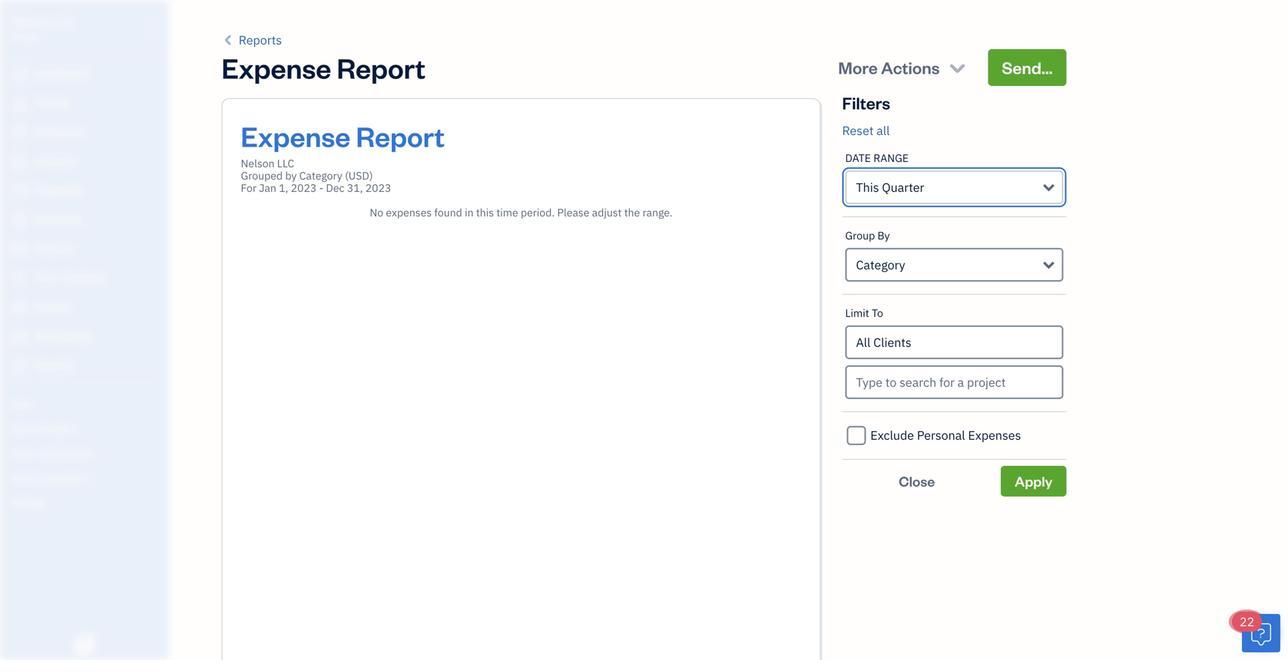 Task type: locate. For each thing, give the bounding box(es) containing it.
timer image
[[10, 271, 28, 287]]

0 horizontal spatial 2023
[[291, 181, 317, 195]]

no expenses found in this time period. please adjust the range.
[[370, 205, 673, 220]]

0 vertical spatial report
[[337, 49, 425, 86]]

1 vertical spatial report
[[356, 118, 445, 154]]

project image
[[10, 242, 28, 257]]

nelson inside nelson llc owner
[[12, 13, 52, 30]]

in
[[465, 205, 474, 220]]

category inside field
[[856, 257, 905, 273]]

personal
[[917, 427, 965, 444]]

expense report nelson llc grouped by category ( usd ) for jan 1, 2023 - dec 31, 2023
[[241, 118, 445, 195]]

nelson inside expense report nelson llc grouped by category ( usd ) for jan 1, 2023 - dec 31, 2023
[[241, 156, 275, 171]]

1 horizontal spatial nelson
[[241, 156, 275, 171]]

client image
[[10, 96, 28, 111]]

send…
[[1002, 56, 1053, 78]]

freshbooks image
[[72, 636, 97, 654]]

group by element
[[842, 217, 1067, 295]]

llc
[[54, 13, 74, 30], [277, 156, 294, 171]]

adjust
[[592, 205, 622, 220]]

usd
[[349, 169, 369, 183]]

0 vertical spatial expense
[[222, 49, 331, 86]]

nelson
[[12, 13, 52, 30], [241, 156, 275, 171]]

expense image
[[10, 213, 28, 228]]

1 horizontal spatial llc
[[277, 156, 294, 171]]

chart image
[[10, 330, 28, 345]]

category
[[299, 169, 342, 183], [856, 257, 905, 273]]

nelson up for
[[241, 156, 275, 171]]

report image
[[10, 359, 28, 374]]

payment image
[[10, 184, 28, 199]]

for
[[241, 181, 257, 195]]

expense up by
[[241, 118, 350, 154]]

report
[[337, 49, 425, 86], [356, 118, 445, 154]]

actions
[[881, 56, 940, 78]]

this quarter
[[856, 179, 924, 195]]

-
[[319, 181, 323, 195]]

22
[[1240, 614, 1254, 630]]

time
[[496, 205, 518, 220]]

0 vertical spatial nelson
[[12, 13, 52, 30]]

close
[[899, 472, 935, 490]]

range.
[[643, 205, 673, 220]]

reports
[[239, 32, 282, 48]]

filters
[[842, 92, 890, 114]]

1 vertical spatial nelson
[[241, 156, 275, 171]]

category down by
[[856, 257, 905, 273]]

bank connections image
[[12, 472, 164, 484]]

expense down reports
[[222, 49, 331, 86]]

2023
[[291, 181, 317, 195], [365, 181, 391, 195]]

please
[[557, 205, 589, 220]]

2023 left -
[[291, 181, 317, 195]]

to
[[872, 306, 883, 320]]

1 vertical spatial category
[[856, 257, 905, 273]]

expense report
[[222, 49, 425, 86]]

0 horizontal spatial category
[[299, 169, 342, 183]]

0 horizontal spatial nelson
[[12, 13, 52, 30]]

the
[[624, 205, 640, 220]]

apply button
[[1001, 466, 1067, 497]]

0 vertical spatial category
[[299, 169, 342, 183]]

1 vertical spatial expense
[[241, 118, 350, 154]]

invoice image
[[10, 154, 28, 170]]

category left (
[[299, 169, 342, 183]]

llc inside expense report nelson llc grouped by category ( usd ) for jan 1, 2023 - dec 31, 2023
[[277, 156, 294, 171]]

team members image
[[12, 422, 164, 435]]

report for expense report
[[337, 49, 425, 86]]

2023 right 31,
[[365, 181, 391, 195]]

)
[[369, 169, 373, 183]]

chevrondown image
[[947, 57, 968, 78]]

1 horizontal spatial 2023
[[365, 181, 391, 195]]

1 vertical spatial llc
[[277, 156, 294, 171]]

report inside expense report nelson llc grouped by category ( usd ) for jan 1, 2023 - dec 31, 2023
[[356, 118, 445, 154]]

no
[[370, 205, 383, 220]]

Date Range field
[[845, 171, 1063, 204]]

jan
[[259, 181, 276, 195]]

nelson llc owner
[[12, 13, 74, 43]]

expense for expense report nelson llc grouped by category ( usd ) for jan 1, 2023 - dec 31, 2023
[[241, 118, 350, 154]]

range
[[874, 151, 909, 165]]

2 2023 from the left
[[365, 181, 391, 195]]

expense
[[222, 49, 331, 86], [241, 118, 350, 154]]

0 vertical spatial llc
[[54, 13, 74, 30]]

send… button
[[988, 49, 1067, 86]]

main element
[[0, 0, 207, 661]]

reports button
[[222, 31, 282, 49]]

apply
[[1015, 472, 1053, 490]]

exclude personal expenses
[[870, 427, 1021, 444]]

expense inside expense report nelson llc grouped by category ( usd ) for jan 1, 2023 - dec 31, 2023
[[241, 118, 350, 154]]

nelson up owner
[[12, 13, 52, 30]]

1 horizontal spatial category
[[856, 257, 905, 273]]

0 horizontal spatial llc
[[54, 13, 74, 30]]



Task type: describe. For each thing, give the bounding box(es) containing it.
22 button
[[1232, 612, 1280, 653]]

Project text field
[[847, 367, 1062, 398]]

group by
[[845, 229, 890, 243]]

reset
[[842, 123, 874, 139]]

resource center badge image
[[1242, 614, 1280, 653]]

this
[[856, 179, 879, 195]]

exclude
[[870, 427, 914, 444]]

report for expense report nelson llc grouped by category ( usd ) for jan 1, 2023 - dec 31, 2023
[[356, 118, 445, 154]]

this
[[476, 205, 494, 220]]

reset all
[[842, 123, 890, 139]]

items and services image
[[12, 447, 164, 459]]

31,
[[347, 181, 363, 195]]

more
[[838, 56, 878, 78]]

category inside expense report nelson llc grouped by category ( usd ) for jan 1, 2023 - dec 31, 2023
[[299, 169, 342, 183]]

all
[[877, 123, 890, 139]]

1 2023 from the left
[[291, 181, 317, 195]]

dashboard image
[[10, 67, 28, 82]]

settings image
[[12, 496, 164, 508]]

llc inside nelson llc owner
[[54, 13, 74, 30]]

apps image
[[12, 398, 164, 410]]

period.
[[521, 205, 555, 220]]

estimate image
[[10, 125, 28, 141]]

more actions
[[838, 56, 940, 78]]

(
[[345, 169, 349, 183]]

Group By field
[[845, 248, 1063, 282]]

dec
[[326, 181, 345, 195]]

grouped
[[241, 169, 283, 183]]

expenses
[[968, 427, 1021, 444]]

by
[[285, 169, 297, 183]]

money image
[[10, 300, 28, 316]]

by
[[878, 229, 890, 243]]

reset all button
[[842, 121, 890, 140]]

chevronleft image
[[222, 31, 236, 49]]

expenses
[[386, 205, 432, 220]]

more actions button
[[825, 49, 982, 86]]

date
[[845, 151, 871, 165]]

found
[[434, 205, 462, 220]]

close button
[[842, 466, 992, 497]]

group
[[845, 229, 875, 243]]

expense for expense report
[[222, 49, 331, 86]]

quarter
[[882, 179, 924, 195]]

1,
[[279, 181, 288, 195]]

owner
[[12, 31, 41, 43]]

date range
[[845, 151, 909, 165]]

Client text field
[[847, 327, 1062, 358]]

limit
[[845, 306, 869, 320]]

limit to
[[845, 306, 883, 320]]

limit to element
[[842, 295, 1067, 412]]

date range element
[[842, 140, 1067, 217]]



Task type: vqa. For each thing, say whether or not it's contained in the screenshot.
Category
yes



